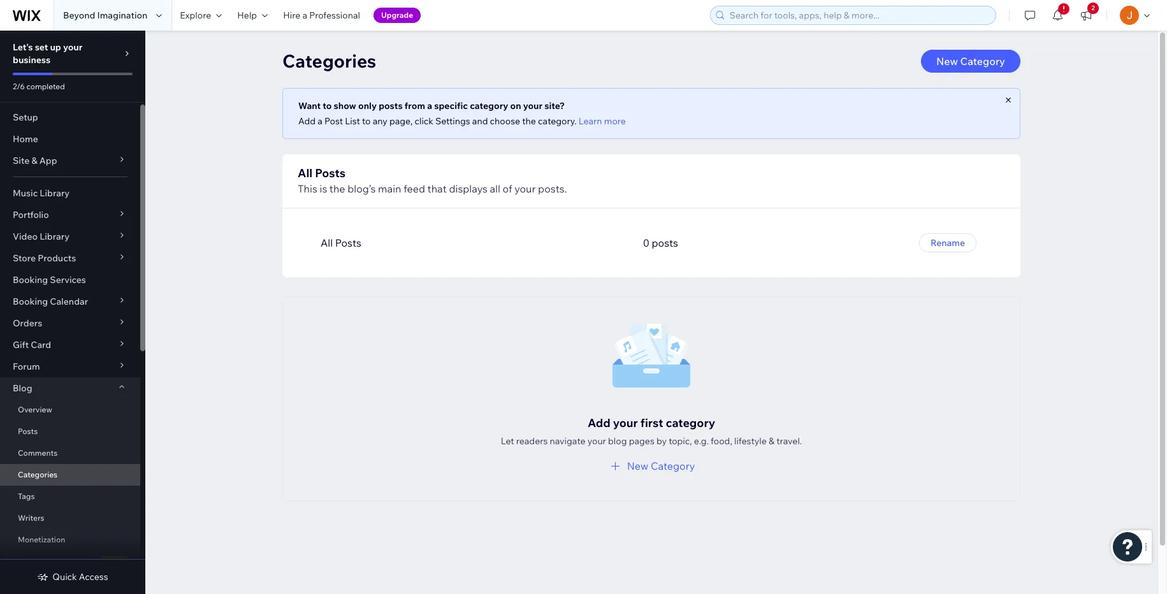 Task type: locate. For each thing, give the bounding box(es) containing it.
click
[[415, 115, 433, 127]]

2 booking from the top
[[13, 296, 48, 307]]

all inside all posts this is the blog's main feed that displays all of your posts.
[[298, 166, 313, 180]]

1 horizontal spatial category
[[666, 416, 715, 430]]

gift card
[[13, 339, 51, 351]]

rename button
[[919, 233, 977, 252]]

2 button
[[1072, 0, 1100, 31]]

overview link
[[0, 399, 140, 421]]

your right of
[[515, 182, 536, 195]]

the right is
[[329, 182, 345, 195]]

want to show only posts from a specific category on your site? add a post list to any page, click settings and choose the category. learn more
[[298, 100, 626, 127]]

music
[[13, 187, 38, 199]]

to up post
[[323, 100, 332, 112]]

0 horizontal spatial category
[[651, 460, 695, 472]]

show
[[334, 100, 356, 112]]

your
[[63, 41, 82, 53], [523, 100, 542, 112], [515, 182, 536, 195], [613, 416, 638, 430], [588, 435, 606, 447]]

1 vertical spatial add
[[588, 416, 611, 430]]

1 vertical spatial new category
[[627, 460, 695, 472]]

& left travel.
[[769, 435, 775, 447]]

on
[[510, 100, 521, 112]]

professional
[[309, 10, 360, 21]]

is
[[320, 182, 327, 195]]

a right from
[[427, 100, 432, 112]]

add your first category let readers navigate your blog pages by topic, e.g. food, lifestyle & travel.
[[501, 416, 802, 447]]

1 horizontal spatial &
[[769, 435, 775, 447]]

0 vertical spatial posts
[[379, 100, 403, 112]]

categories down professional
[[282, 50, 376, 72]]

0 horizontal spatial category
[[470, 100, 508, 112]]

0 horizontal spatial the
[[329, 182, 345, 195]]

0 vertical spatial the
[[522, 115, 536, 127]]

0 horizontal spatial new
[[627, 460, 648, 472]]

0 horizontal spatial &
[[31, 155, 37, 166]]

business
[[13, 54, 50, 66]]

site
[[13, 155, 29, 166]]

1 vertical spatial the
[[329, 182, 345, 195]]

booking services link
[[0, 269, 140, 291]]

add down want
[[298, 115, 316, 127]]

1 vertical spatial all
[[321, 236, 333, 249]]

a right hire
[[302, 10, 307, 21]]

new
[[936, 55, 958, 68], [627, 460, 648, 472]]

1 horizontal spatial new category button
[[921, 50, 1021, 73]]

help
[[237, 10, 257, 21]]

0 vertical spatial category
[[470, 100, 508, 112]]

all
[[298, 166, 313, 180], [321, 236, 333, 249]]

completed
[[27, 82, 65, 91]]

0 vertical spatial library
[[40, 187, 70, 199]]

category inside want to show only posts from a specific category on your site? add a post list to any page, click settings and choose the category. learn more
[[470, 100, 508, 112]]

monetization link
[[0, 529, 140, 551]]

blog
[[13, 382, 32, 394]]

posts
[[379, 100, 403, 112], [652, 236, 678, 249]]

readers
[[516, 435, 548, 447]]

all up this
[[298, 166, 313, 180]]

Search for tools, apps, help & more... field
[[726, 6, 992, 24]]

the right choose
[[522, 115, 536, 127]]

any
[[373, 115, 387, 127]]

1 vertical spatial new category button
[[608, 458, 695, 474]]

the
[[522, 115, 536, 127], [329, 182, 345, 195]]

1 vertical spatial to
[[362, 115, 371, 127]]

0 horizontal spatial new category button
[[608, 458, 695, 474]]

1 vertical spatial category
[[651, 460, 695, 472]]

more
[[604, 115, 626, 127]]

1 vertical spatial &
[[769, 435, 775, 447]]

& inside add your first category let readers navigate your blog pages by topic, e.g. food, lifestyle & travel.
[[769, 435, 775, 447]]

0 horizontal spatial a
[[302, 10, 307, 21]]

0 vertical spatial categories
[[282, 50, 376, 72]]

booking down store
[[13, 274, 48, 286]]

posts up is
[[315, 166, 346, 180]]

1 vertical spatial posts
[[335, 236, 361, 249]]

library up products
[[40, 231, 69, 242]]

0 horizontal spatial add
[[298, 115, 316, 127]]

add inside add your first category let readers navigate your blog pages by topic, e.g. food, lifestyle & travel.
[[588, 416, 611, 430]]

booking calendar button
[[0, 291, 140, 312]]

your right 'on'
[[523, 100, 542, 112]]

blog button
[[0, 377, 140, 399]]

quick access
[[52, 571, 108, 583]]

orders
[[13, 317, 42, 329]]

let
[[501, 435, 514, 447]]

1 horizontal spatial the
[[522, 115, 536, 127]]

new category button
[[921, 50, 1021, 73], [608, 458, 695, 474]]

writers link
[[0, 507, 140, 529]]

pages
[[629, 435, 654, 447]]

1 horizontal spatial categories
[[282, 50, 376, 72]]

0 vertical spatial all
[[298, 166, 313, 180]]

0 vertical spatial category
[[960, 55, 1005, 68]]

calendar
[[50, 296, 88, 307]]

0 vertical spatial new category
[[936, 55, 1005, 68]]

library inside popup button
[[40, 231, 69, 242]]

0 vertical spatial add
[[298, 115, 316, 127]]

tags link
[[0, 486, 140, 507]]

to left any
[[362, 115, 371, 127]]

1 horizontal spatial posts
[[652, 236, 678, 249]]

comments
[[18, 448, 57, 458]]

1 horizontal spatial add
[[588, 416, 611, 430]]

all
[[490, 182, 500, 195]]

setup
[[13, 112, 38, 123]]

learn more link
[[579, 115, 626, 127]]

learn
[[579, 115, 602, 127]]

monetization
[[18, 535, 65, 544]]

category
[[960, 55, 1005, 68], [651, 460, 695, 472]]

posts down overview
[[18, 426, 38, 436]]

categories down comments
[[18, 470, 57, 479]]

1 horizontal spatial all
[[321, 236, 333, 249]]

1 booking from the top
[[13, 274, 48, 286]]

booking services
[[13, 274, 86, 286]]

posts right the 0
[[652, 236, 678, 249]]

your left blog
[[588, 435, 606, 447]]

forum button
[[0, 356, 140, 377]]

category
[[470, 100, 508, 112], [666, 416, 715, 430]]

1 vertical spatial categories
[[18, 470, 57, 479]]

0 vertical spatial &
[[31, 155, 37, 166]]

posts inside all posts this is the blog's main feed that displays all of your posts.
[[315, 166, 346, 180]]

tags
[[18, 491, 35, 501]]

all down is
[[321, 236, 333, 249]]

posts up page,
[[379, 100, 403, 112]]

this
[[298, 182, 317, 195]]

gift card button
[[0, 334, 140, 356]]

category up topic,
[[666, 416, 715, 430]]

0 vertical spatial a
[[302, 10, 307, 21]]

2
[[1091, 4, 1095, 12]]

booking inside popup button
[[13, 296, 48, 307]]

0 horizontal spatial categories
[[18, 470, 57, 479]]

e.g.
[[694, 435, 709, 447]]

library for music library
[[40, 187, 70, 199]]

all posts
[[321, 236, 361, 249]]

category.
[[538, 115, 577, 127]]

rename
[[931, 237, 965, 249]]

the inside want to show only posts from a specific category on your site? add a post list to any page, click settings and choose the category. learn more
[[522, 115, 536, 127]]

lifestyle
[[734, 435, 767, 447]]

2 library from the top
[[40, 231, 69, 242]]

0 horizontal spatial posts
[[379, 100, 403, 112]]

category up the and
[[470, 100, 508, 112]]

1 vertical spatial a
[[427, 100, 432, 112]]

posts.
[[538, 182, 567, 195]]

0 vertical spatial new category button
[[921, 50, 1021, 73]]

to
[[323, 100, 332, 112], [362, 115, 371, 127]]

a left post
[[318, 115, 322, 127]]

music library
[[13, 187, 70, 199]]

1 horizontal spatial category
[[960, 55, 1005, 68]]

0 vertical spatial posts
[[315, 166, 346, 180]]

library up portfolio popup button
[[40, 187, 70, 199]]

site & app
[[13, 155, 57, 166]]

1 vertical spatial booking
[[13, 296, 48, 307]]

1 vertical spatial library
[[40, 231, 69, 242]]

your right up
[[63, 41, 82, 53]]

site?
[[544, 100, 565, 112]]

want
[[298, 100, 321, 112]]

all for all posts
[[321, 236, 333, 249]]

add inside want to show only posts from a specific category on your site? add a post list to any page, click settings and choose the category. learn more
[[298, 115, 316, 127]]

1 vertical spatial category
[[666, 416, 715, 430]]

categories
[[282, 50, 376, 72], [18, 470, 57, 479]]

forum
[[13, 361, 40, 372]]

1 library from the top
[[40, 187, 70, 199]]

new category
[[936, 55, 1005, 68], [627, 460, 695, 472]]

choose
[[490, 115, 520, 127]]

posts down 'blog's'
[[335, 236, 361, 249]]

add up blog
[[588, 416, 611, 430]]

0 vertical spatial to
[[323, 100, 332, 112]]

booking up the orders
[[13, 296, 48, 307]]

2 horizontal spatial a
[[427, 100, 432, 112]]

1 horizontal spatial new
[[936, 55, 958, 68]]

0 vertical spatial booking
[[13, 274, 48, 286]]

by
[[656, 435, 667, 447]]

2 vertical spatial a
[[318, 115, 322, 127]]

2/6 completed
[[13, 82, 65, 91]]

2 vertical spatial posts
[[18, 426, 38, 436]]

posts for all posts this is the blog's main feed that displays all of your posts.
[[315, 166, 346, 180]]

beyond
[[63, 10, 95, 21]]

analytics
[[18, 556, 51, 566]]

0 horizontal spatial all
[[298, 166, 313, 180]]

booking for booking services
[[13, 274, 48, 286]]

& right site
[[31, 155, 37, 166]]

only
[[358, 100, 377, 112]]



Task type: vqa. For each thing, say whether or not it's contained in the screenshot.
the topmost the Categories
yes



Task type: describe. For each thing, give the bounding box(es) containing it.
app
[[39, 155, 57, 166]]

1 vertical spatial new
[[627, 460, 648, 472]]

0 posts
[[643, 236, 678, 249]]

0
[[643, 236, 649, 249]]

booking for booking calendar
[[13, 296, 48, 307]]

hire a professional
[[283, 10, 360, 21]]

setup link
[[0, 106, 140, 128]]

0 vertical spatial new
[[936, 55, 958, 68]]

that
[[427, 182, 447, 195]]

services
[[50, 274, 86, 286]]

page,
[[389, 115, 413, 127]]

blog's
[[348, 182, 376, 195]]

specific
[[434, 100, 468, 112]]

orders button
[[0, 312, 140, 334]]

displays
[[449, 182, 488, 195]]

0 horizontal spatial to
[[323, 100, 332, 112]]

upgrade button
[[374, 8, 421, 23]]

store products button
[[0, 247, 140, 269]]

quick access button
[[37, 571, 108, 583]]

let's
[[13, 41, 33, 53]]

the inside all posts this is the blog's main feed that displays all of your posts.
[[329, 182, 345, 195]]

all posts this is the blog's main feed that displays all of your posts.
[[298, 166, 567, 195]]

comments link
[[0, 442, 140, 464]]

first
[[640, 416, 663, 430]]

gift
[[13, 339, 29, 351]]

portfolio
[[13, 209, 49, 221]]

music library link
[[0, 182, 140, 204]]

all for all posts this is the blog's main feed that displays all of your posts.
[[298, 166, 313, 180]]

store products
[[13, 252, 76, 264]]

from
[[405, 100, 425, 112]]

posts inside want to show only posts from a specific category on your site? add a post list to any page, click settings and choose the category. learn more
[[379, 100, 403, 112]]

post
[[324, 115, 343, 127]]

of
[[503, 182, 512, 195]]

posts inside "link"
[[18, 426, 38, 436]]

new
[[106, 558, 123, 566]]

travel.
[[777, 435, 802, 447]]

set
[[35, 41, 48, 53]]

help button
[[230, 0, 275, 31]]

let's set up your business
[[13, 41, 82, 66]]

2/6
[[13, 82, 25, 91]]

navigate
[[550, 435, 586, 447]]

products
[[38, 252, 76, 264]]

category inside add your first category let readers navigate your blog pages by topic, e.g. food, lifestyle & travel.
[[666, 416, 715, 430]]

writers
[[18, 513, 44, 523]]

& inside site & app "dropdown button"
[[31, 155, 37, 166]]

upgrade
[[381, 10, 413, 20]]

library for video library
[[40, 231, 69, 242]]

and
[[472, 115, 488, 127]]

explore
[[180, 10, 211, 21]]

your up blog
[[613, 416, 638, 430]]

your inside want to show only posts from a specific category on your site? add a post list to any page, click settings and choose the category. learn more
[[523, 100, 542, 112]]

imagination
[[97, 10, 147, 21]]

1 horizontal spatial new category
[[936, 55, 1005, 68]]

list
[[345, 115, 360, 127]]

quick
[[52, 571, 77, 583]]

food,
[[711, 435, 732, 447]]

topic,
[[669, 435, 692, 447]]

video library
[[13, 231, 69, 242]]

posts for all posts
[[335, 236, 361, 249]]

blog
[[608, 435, 627, 447]]

0 horizontal spatial new category
[[627, 460, 695, 472]]

home
[[13, 133, 38, 145]]

site & app button
[[0, 150, 140, 171]]

hire a professional link
[[275, 0, 368, 31]]

settings
[[435, 115, 470, 127]]

1 horizontal spatial a
[[318, 115, 322, 127]]

categories inside sidebar element
[[18, 470, 57, 479]]

hire
[[283, 10, 300, 21]]

your inside all posts this is the blog's main feed that displays all of your posts.
[[515, 182, 536, 195]]

sidebar element
[[0, 31, 145, 594]]

access
[[79, 571, 108, 583]]

categories link
[[0, 464, 140, 486]]

up
[[50, 41, 61, 53]]

overview
[[18, 405, 52, 414]]

your inside 'let's set up your business'
[[63, 41, 82, 53]]

booking calendar
[[13, 296, 88, 307]]

portfolio button
[[0, 204, 140, 226]]

video library button
[[0, 226, 140, 247]]

1 vertical spatial posts
[[652, 236, 678, 249]]

1 horizontal spatial to
[[362, 115, 371, 127]]

card
[[31, 339, 51, 351]]

feed
[[404, 182, 425, 195]]

home link
[[0, 128, 140, 150]]

main
[[378, 182, 401, 195]]

posts link
[[0, 421, 140, 442]]



